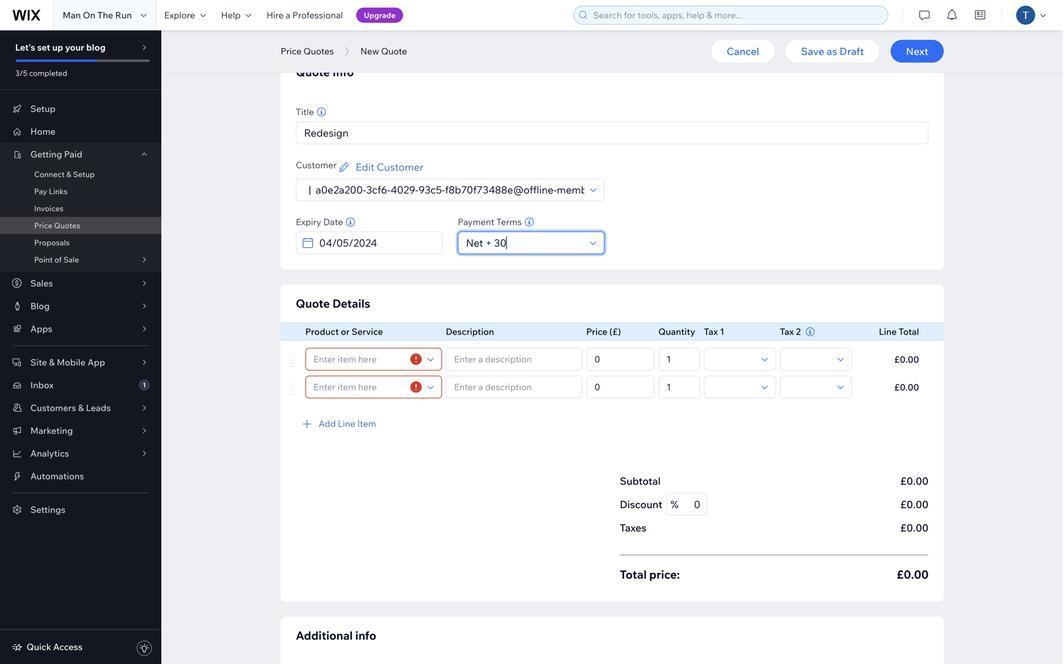 Task type: locate. For each thing, give the bounding box(es) containing it.
quotes
[[304, 46, 334, 57], [54, 221, 80, 230]]

0 horizontal spatial tax
[[704, 326, 718, 337]]

analytics
[[30, 448, 69, 459]]

0 vertical spatial price quotes
[[281, 46, 334, 57]]

tax right quantity
[[704, 326, 718, 337]]

1 tax from the left
[[780, 326, 794, 337]]

enter a description field for 2nd enter item here field from the top
[[450, 376, 578, 398]]

tax
[[780, 326, 794, 337], [704, 326, 718, 337]]

on
[[83, 9, 95, 21]]

& right 'site' on the left of page
[[49, 357, 55, 368]]

quotes for price quotes button
[[304, 46, 334, 57]]

2 enter item here field from the top
[[310, 376, 407, 398]]

1 vertical spatial quotes
[[54, 221, 80, 230]]

professional
[[292, 9, 343, 21]]

1 enter a description field from the top
[[450, 349, 578, 370]]

1 vertical spatial price quotes
[[34, 221, 80, 230]]

1 vertical spatial quote
[[296, 296, 330, 311]]

price left (£)
[[586, 326, 607, 337]]

0 vertical spatial quote
[[296, 65, 330, 79]]

point of sale
[[34, 255, 79, 264]]

&
[[66, 170, 71, 179], [49, 357, 55, 368], [78, 402, 84, 414]]

2 tax from the left
[[704, 326, 718, 337]]

1 vertical spatial &
[[49, 357, 55, 368]]

1 vertical spatial 1
[[143, 381, 146, 389]]

(£)
[[609, 326, 621, 337]]

quote
[[296, 65, 330, 79], [296, 296, 330, 311]]

total
[[899, 326, 919, 337], [620, 568, 647, 582]]

0 horizontal spatial setup
[[30, 103, 56, 114]]

man on the run
[[63, 9, 132, 21]]

2 quote from the top
[[296, 296, 330, 311]]

quick access
[[27, 642, 83, 653]]

quantity
[[658, 326, 695, 337]]

quotes for price quotes 'link' at the left top of page
[[54, 221, 80, 230]]

customers & leads button
[[0, 397, 161, 420]]

2 enter a description field from the top
[[450, 376, 578, 398]]

1 horizontal spatial tax
[[780, 326, 794, 337]]

invoices
[[34, 204, 64, 213]]

upgrade
[[364, 10, 396, 20]]

quotes inside 'link'
[[54, 221, 80, 230]]

additional
[[296, 629, 353, 643]]

& right 'connect'
[[66, 170, 71, 179]]

additional info
[[296, 629, 376, 643]]

quote up product
[[296, 296, 330, 311]]

price quotes
[[281, 46, 334, 57], [34, 221, 80, 230]]

next button
[[891, 40, 944, 63]]

1 vertical spatial setup
[[73, 170, 95, 179]]

price quotes inside 'link'
[[34, 221, 80, 230]]

quote for quote details
[[296, 296, 330, 311]]

home link
[[0, 120, 161, 143]]

access
[[53, 642, 83, 653]]

1 vertical spatial enter item here field
[[310, 376, 407, 398]]

let's
[[15, 42, 35, 53]]

1 vertical spatial total
[[620, 568, 647, 582]]

0 vertical spatial enter item here field
[[310, 349, 407, 370]]

0 horizontal spatial 1
[[143, 381, 146, 389]]

0 horizontal spatial &
[[49, 357, 55, 368]]

price quotes inside button
[[281, 46, 334, 57]]

1
[[720, 326, 724, 337], [143, 381, 146, 389]]

hire a professional
[[267, 9, 343, 21]]

2 horizontal spatial &
[[78, 402, 84, 414]]

None number field
[[679, 494, 702, 515]]

pay links link
[[0, 183, 161, 200]]

1 horizontal spatial total
[[899, 326, 919, 337]]

enter item here field down the service
[[310, 349, 407, 370]]

0 horizontal spatial price quotes
[[34, 221, 80, 230]]

None field
[[708, 349, 758, 370], [784, 349, 834, 370], [708, 376, 758, 398], [784, 376, 834, 398], [708, 349, 758, 370], [784, 349, 834, 370], [708, 376, 758, 398], [784, 376, 834, 398]]

price inside price quotes 'link'
[[34, 221, 52, 230]]

Expiry Date field
[[315, 232, 438, 254]]

0 vertical spatial line
[[879, 326, 897, 337]]

1 vertical spatial enter a description field
[[450, 376, 578, 398]]

1 quote from the top
[[296, 65, 330, 79]]

marketing button
[[0, 420, 161, 442]]

1 horizontal spatial price
[[281, 46, 302, 57]]

price quotes up quote info
[[281, 46, 334, 57]]

2
[[796, 326, 801, 337]]

up
[[52, 42, 63, 53]]

edit
[[356, 161, 374, 173]]

price quotes button
[[274, 42, 340, 61]]

line total
[[879, 326, 919, 337]]

upgrade button
[[356, 8, 403, 23]]

draft
[[840, 45, 864, 58]]

0 vertical spatial enter a description field
[[450, 349, 578, 370]]

terms
[[496, 216, 522, 227]]

quotes inside button
[[304, 46, 334, 57]]

tax left 2
[[780, 326, 794, 337]]

price for price quotes 'link' at the left top of page
[[34, 221, 52, 230]]

None text field
[[663, 376, 696, 398]]

1 horizontal spatial price quotes
[[281, 46, 334, 57]]

0 vertical spatial price
[[281, 46, 302, 57]]

£0.00
[[894, 354, 919, 365], [894, 382, 919, 393], [900, 475, 929, 488], [900, 498, 929, 511], [900, 522, 929, 534], [897, 568, 929, 582]]

Enter a description field
[[450, 349, 578, 370], [450, 376, 578, 398]]

payment terms
[[458, 216, 522, 227]]

2 vertical spatial &
[[78, 402, 84, 414]]

price quotes up proposals on the top of the page
[[34, 221, 80, 230]]

info
[[355, 629, 376, 643]]

leads
[[86, 402, 111, 414]]

site & mobile app button
[[0, 351, 161, 374]]

enter item here field up item at the bottom left
[[310, 376, 407, 398]]

price down invoices
[[34, 221, 52, 230]]

& left "leads"
[[78, 402, 84, 414]]

links
[[49, 187, 68, 196]]

getting paid button
[[0, 143, 161, 166]]

Enter item here field
[[310, 349, 407, 370], [310, 376, 407, 398]]

price (£)
[[586, 326, 621, 337]]

1 horizontal spatial setup
[[73, 170, 95, 179]]

quotes down invoices link
[[54, 221, 80, 230]]

0 horizontal spatial line
[[338, 418, 355, 429]]

0 vertical spatial setup
[[30, 103, 56, 114]]

sidebar element
[[0, 30, 161, 664]]

man
[[63, 9, 81, 21]]

Search for tools, apps, help & more... field
[[589, 6, 884, 24]]

home
[[30, 126, 56, 137]]

setup up home
[[30, 103, 56, 114]]

0 horizontal spatial price
[[34, 221, 52, 230]]

1 horizontal spatial 1
[[720, 326, 724, 337]]

1 horizontal spatial &
[[66, 170, 71, 179]]

2 vertical spatial price
[[586, 326, 607, 337]]

None text field
[[591, 349, 650, 370], [663, 349, 696, 370], [591, 376, 650, 398], [591, 349, 650, 370], [663, 349, 696, 370], [591, 376, 650, 398]]

a
[[286, 9, 290, 21]]

details
[[332, 296, 370, 311]]

quotes up quote info
[[304, 46, 334, 57]]

0 horizontal spatial quotes
[[54, 221, 80, 230]]

help
[[221, 9, 241, 21]]

1 horizontal spatial quotes
[[304, 46, 334, 57]]

customer left edit
[[296, 159, 337, 171]]

price for price quotes button
[[281, 46, 302, 57]]

customer right edit
[[377, 161, 423, 173]]

discount
[[620, 498, 662, 511]]

price down a
[[281, 46, 302, 57]]

connect & setup
[[34, 170, 95, 179]]

quote down price quotes button
[[296, 65, 330, 79]]

tax 1
[[704, 326, 724, 337]]

mobile
[[57, 357, 86, 368]]

item
[[357, 418, 376, 429]]

setup
[[30, 103, 56, 114], [73, 170, 95, 179]]

1 vertical spatial line
[[338, 418, 355, 429]]

getting paid
[[30, 149, 82, 160]]

sale
[[63, 255, 79, 264]]

site & mobile app
[[30, 357, 105, 368]]

setup up "pay links" link
[[73, 170, 95, 179]]

point of sale button
[[0, 251, 161, 268]]

1 horizontal spatial line
[[879, 326, 897, 337]]

blog
[[30, 301, 50, 312]]

line inside add line item button
[[338, 418, 355, 429]]

site
[[30, 357, 47, 368]]

1 horizontal spatial customer
[[377, 161, 423, 173]]

1 vertical spatial price
[[34, 221, 52, 230]]

help button
[[213, 0, 259, 30]]

0 vertical spatial &
[[66, 170, 71, 179]]

customer
[[296, 159, 337, 171], [377, 161, 423, 173]]

pay
[[34, 187, 47, 196]]

0 vertical spatial quotes
[[304, 46, 334, 57]]

quick access button
[[11, 642, 83, 653]]

tax for tax 1
[[704, 326, 718, 337]]

price quotes for price quotes button
[[281, 46, 334, 57]]

title
[[296, 106, 314, 117]]

customers & leads
[[30, 402, 111, 414]]

price inside price quotes button
[[281, 46, 302, 57]]



Task type: describe. For each thing, give the bounding box(es) containing it.
expiry
[[296, 216, 321, 227]]

info
[[332, 65, 354, 79]]

invoices link
[[0, 200, 161, 217]]

subtotal
[[620, 475, 661, 488]]

description
[[446, 326, 494, 337]]

let's set up your blog
[[15, 42, 106, 53]]

connect & setup link
[[0, 166, 161, 183]]

of
[[54, 255, 62, 264]]

blog button
[[0, 295, 161, 318]]

service
[[352, 326, 383, 337]]

your
[[65, 42, 84, 53]]

& for customers
[[78, 402, 84, 414]]

date
[[323, 216, 343, 227]]

pay links
[[34, 187, 68, 196]]

automations link
[[0, 465, 161, 488]]

automations
[[30, 471, 84, 482]]

blog
[[86, 42, 106, 53]]

customers
[[30, 402, 76, 414]]

settings link
[[0, 499, 161, 521]]

cancel
[[727, 45, 759, 58]]

proposals
[[34, 238, 70, 247]]

0 horizontal spatial customer
[[296, 159, 337, 171]]

analytics button
[[0, 442, 161, 465]]

save as draft button
[[786, 40, 879, 63]]

tax for tax 2
[[780, 326, 794, 337]]

sales
[[30, 278, 53, 289]]

marketing
[[30, 425, 73, 436]]

connect
[[34, 170, 65, 179]]

run
[[115, 9, 132, 21]]

payment
[[458, 216, 494, 227]]

proposals link
[[0, 234, 161, 251]]

getting
[[30, 149, 62, 160]]

& for site
[[49, 357, 55, 368]]

1 enter item here field from the top
[[310, 349, 407, 370]]

price quotes for price quotes 'link' at the left top of page
[[34, 221, 80, 230]]

Payment Terms field
[[462, 232, 586, 254]]

0 vertical spatial total
[[899, 326, 919, 337]]

price:
[[649, 568, 680, 582]]

quote info
[[296, 65, 354, 79]]

setup inside connect & setup link
[[73, 170, 95, 179]]

completed
[[29, 68, 67, 78]]

app
[[88, 357, 105, 368]]

point
[[34, 255, 53, 264]]

edit customer
[[356, 161, 423, 173]]

setup inside setup link
[[30, 103, 56, 114]]

save as draft
[[801, 45, 864, 58]]

2 horizontal spatial price
[[586, 326, 607, 337]]

quote for quote info
[[296, 65, 330, 79]]

sales button
[[0, 272, 161, 295]]

as
[[827, 45, 837, 58]]

1 inside sidebar element
[[143, 381, 146, 389]]

set
[[37, 42, 50, 53]]

add line item
[[319, 418, 376, 429]]

customer inside button
[[377, 161, 423, 173]]

& for connect
[[66, 170, 71, 179]]

3/5 completed
[[15, 68, 67, 78]]

3/5
[[15, 68, 27, 78]]

or
[[341, 326, 350, 337]]

expiry date
[[296, 216, 343, 227]]

hire a professional link
[[259, 0, 351, 30]]

Choose a contact field
[[300, 179, 586, 201]]

apps
[[30, 323, 52, 334]]

quote details
[[296, 296, 370, 311]]

quick
[[27, 642, 51, 653]]

enter a description field for second enter item here field from the bottom of the page
[[450, 349, 578, 370]]

settings
[[30, 504, 65, 515]]

product or service
[[305, 326, 383, 337]]

%
[[671, 498, 679, 511]]

0 horizontal spatial total
[[620, 568, 647, 582]]

Title field
[[300, 122, 924, 144]]

explore
[[164, 9, 195, 21]]

taxes
[[620, 522, 646, 534]]

setup link
[[0, 97, 161, 120]]

edit customer button
[[337, 159, 423, 175]]

add line item button
[[281, 409, 944, 439]]

0 vertical spatial 1
[[720, 326, 724, 337]]

paid
[[64, 149, 82, 160]]

save
[[801, 45, 824, 58]]

price quotes link
[[0, 217, 161, 234]]

the
[[97, 9, 113, 21]]

inbox
[[30, 380, 54, 391]]

product
[[305, 326, 339, 337]]

apps button
[[0, 318, 161, 340]]

next
[[906, 45, 928, 58]]

tax 2
[[780, 326, 801, 337]]



Task type: vqa. For each thing, say whether or not it's contained in the screenshot.
The Price Quotes within Price Quotes link
yes



